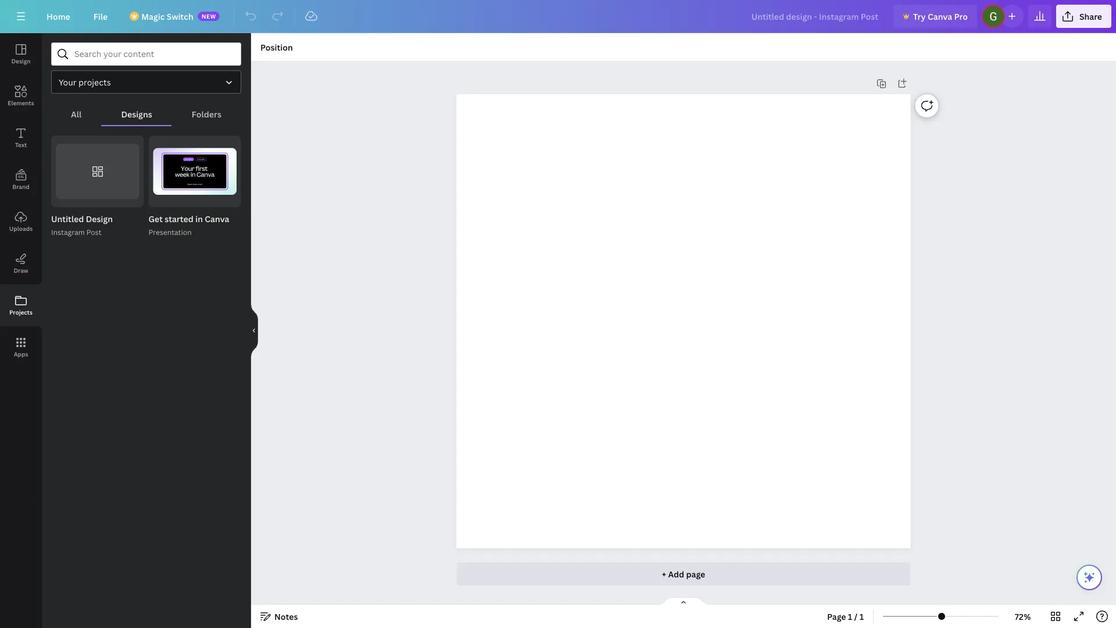 Task type: describe. For each thing, give the bounding box(es) containing it.
design inside untitled design instagram post
[[86, 214, 113, 225]]

2 horizontal spatial 1
[[860, 611, 864, 622]]

/
[[855, 611, 858, 622]]

all button
[[51, 103, 101, 125]]

share button
[[1057, 5, 1112, 28]]

elements
[[8, 99, 34, 107]]

magic
[[141, 11, 165, 22]]

+ add page button
[[457, 562, 911, 586]]

side panel tab list
[[0, 33, 42, 368]]

Search your content search field
[[74, 43, 234, 65]]

designs
[[121, 108, 152, 120]]

notes button
[[256, 607, 303, 626]]

started
[[165, 214, 194, 225]]

page
[[687, 569, 706, 580]]

canva inside try canva pro button
[[928, 11, 953, 22]]

+ add page
[[662, 569, 706, 580]]

projects
[[79, 76, 111, 88]]

new
[[202, 12, 216, 20]]

main menu bar
[[0, 0, 1117, 33]]

presentation
[[149, 227, 192, 237]]

draw
[[14, 266, 28, 274]]

pro
[[955, 11, 968, 22]]

file button
[[84, 5, 117, 28]]

designs button
[[101, 103, 172, 125]]

show pages image
[[656, 597, 712, 606]]

try canva pro button
[[894, 5, 978, 28]]

home
[[47, 11, 70, 22]]

1 horizontal spatial 1
[[848, 611, 853, 622]]

page
[[828, 611, 847, 622]]

Design title text field
[[743, 5, 889, 28]]

72%
[[1015, 611, 1031, 622]]

try canva pro
[[914, 11, 968, 22]]

get started in canva group
[[149, 136, 241, 238]]

Select ownership filter button
[[51, 70, 241, 94]]

elements button
[[0, 75, 42, 117]]

notes
[[275, 611, 298, 622]]

canva assistant image
[[1083, 571, 1097, 585]]

position
[[261, 42, 293, 53]]

design button
[[0, 33, 42, 75]]

try
[[914, 11, 926, 22]]

untitled design instagram post
[[51, 214, 113, 237]]

1 of 27
[[213, 196, 236, 204]]

folders button
[[172, 103, 241, 125]]

design inside button
[[11, 57, 31, 65]]

get started in canva presentation
[[149, 214, 229, 237]]

uploads
[[9, 225, 33, 232]]



Task type: vqa. For each thing, say whether or not it's contained in the screenshot.
leftmost .
no



Task type: locate. For each thing, give the bounding box(es) containing it.
share
[[1080, 11, 1103, 22]]

of
[[219, 196, 227, 204]]

+
[[662, 569, 667, 580]]

projects
[[9, 308, 33, 316]]

hide image
[[251, 303, 258, 359]]

1 vertical spatial design
[[86, 214, 113, 225]]

your projects
[[59, 76, 111, 88]]

brand
[[12, 183, 29, 190]]

magic switch
[[141, 11, 193, 22]]

design
[[11, 57, 31, 65], [86, 214, 113, 225]]

72% button
[[1004, 607, 1042, 626]]

instagram
[[51, 227, 85, 237]]

0 vertical spatial design
[[11, 57, 31, 65]]

brand button
[[0, 159, 42, 201]]

0 horizontal spatial design
[[11, 57, 31, 65]]

untitled
[[51, 214, 84, 225]]

all
[[71, 108, 82, 120]]

1 right /
[[860, 611, 864, 622]]

design up post
[[86, 214, 113, 225]]

file
[[94, 11, 108, 22]]

design up elements "button" at the left
[[11, 57, 31, 65]]

canva right 'try'
[[928, 11, 953, 22]]

draw button
[[0, 243, 42, 284]]

your
[[59, 76, 77, 88]]

0 vertical spatial canva
[[928, 11, 953, 22]]

page 1 / 1
[[828, 611, 864, 622]]

0 horizontal spatial 1
[[213, 196, 217, 204]]

switch
[[167, 11, 193, 22]]

uploads button
[[0, 201, 42, 243]]

in
[[195, 214, 203, 225]]

untitled design group
[[51, 136, 144, 238]]

apps button
[[0, 326, 42, 368]]

text
[[15, 141, 27, 149]]

1 left the of
[[213, 196, 217, 204]]

27
[[229, 196, 236, 204]]

1
[[213, 196, 217, 204], [848, 611, 853, 622], [860, 611, 864, 622]]

projects button
[[0, 284, 42, 326]]

canva
[[928, 11, 953, 22], [205, 214, 229, 225]]

add
[[669, 569, 685, 580]]

get
[[149, 214, 163, 225]]

1 inside 1 of 27 group
[[213, 196, 217, 204]]

position button
[[256, 38, 298, 56]]

1 left /
[[848, 611, 853, 622]]

text button
[[0, 117, 42, 159]]

post
[[87, 227, 102, 237]]

1 horizontal spatial canva
[[928, 11, 953, 22]]

group
[[51, 136, 144, 207]]

canva right 'in'
[[205, 214, 229, 225]]

1 of 27 group
[[149, 136, 241, 207]]

apps
[[14, 350, 28, 358]]

0 horizontal spatial canva
[[205, 214, 229, 225]]

home link
[[37, 5, 80, 28]]

folders
[[192, 108, 222, 120]]

1 vertical spatial canva
[[205, 214, 229, 225]]

canva inside get started in canva presentation
[[205, 214, 229, 225]]

1 horizontal spatial design
[[86, 214, 113, 225]]



